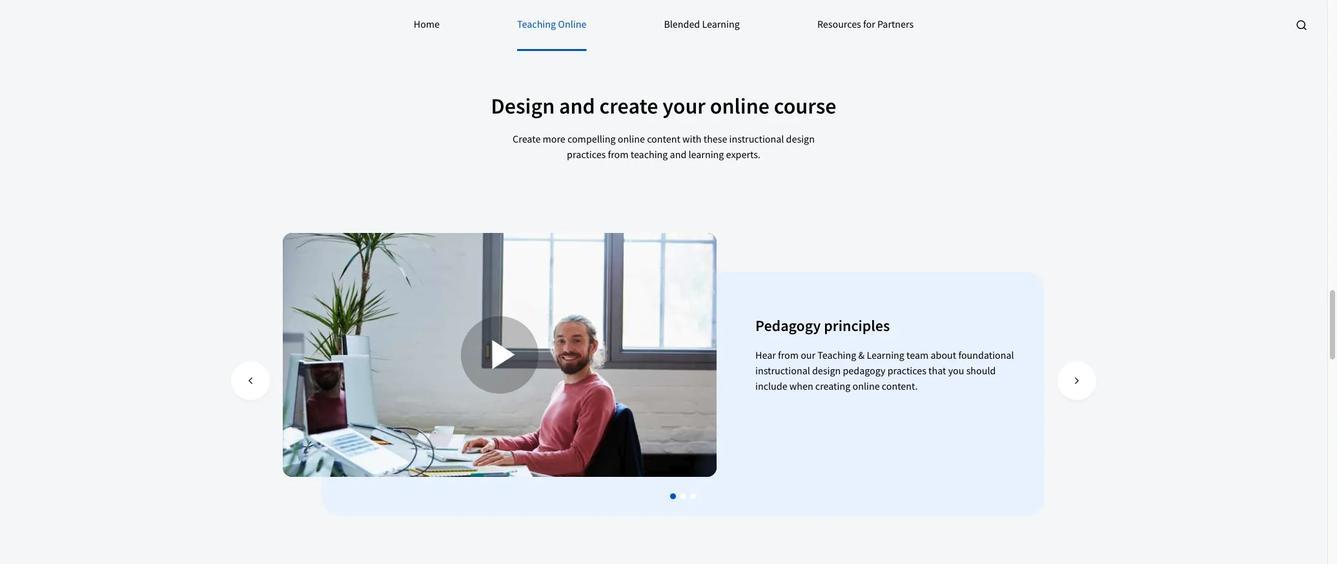 Task type: locate. For each thing, give the bounding box(es) containing it.
1 horizontal spatial learning
[[867, 349, 905, 362]]

practices inside "hear from our teaching & learning team about foundational instructional design pedagogy practices that you should include when creating online content."
[[888, 364, 927, 377]]

1 vertical spatial learning
[[867, 349, 905, 362]]

practices
[[567, 148, 606, 161], [888, 364, 927, 377]]

0 vertical spatial instructional
[[729, 133, 784, 146]]

hear
[[756, 349, 776, 362]]

these
[[704, 133, 727, 146]]

about
[[931, 349, 956, 362]]

0 horizontal spatial online
[[618, 133, 645, 146]]

1 vertical spatial online
[[853, 380, 880, 393]]

design down online course
[[786, 133, 815, 146]]

design and create your online course
[[491, 92, 837, 120]]

create
[[513, 133, 541, 146]]

teaching left &
[[818, 349, 856, 362]]

instructional inside the create more compelling online content with these instructional design practices from teaching and learning experts.
[[729, 133, 784, 146]]

design up creating
[[812, 364, 841, 377]]

learning inside "hear from our teaching & learning team about foundational instructional design pedagogy practices that you should include when creating online content."
[[867, 349, 905, 362]]

instructional up include at the bottom right of page
[[756, 364, 810, 377]]

teaching
[[631, 148, 668, 161]]

menu
[[0, 0, 1328, 51]]

instructional up 'experts.'
[[729, 133, 784, 146]]

0 vertical spatial design
[[786, 133, 815, 146]]

pedagogy
[[843, 364, 886, 377]]

and down with
[[670, 148, 687, 161]]

design
[[786, 133, 815, 146], [812, 364, 841, 377]]

1 horizontal spatial and
[[670, 148, 687, 161]]

blended learning link
[[664, 0, 740, 51]]

1 vertical spatial design
[[812, 364, 841, 377]]

and up compelling
[[559, 92, 595, 120]]

learning right blended
[[702, 18, 740, 31]]

compelling
[[568, 133, 616, 146]]

content.
[[882, 380, 918, 393]]

learning
[[702, 18, 740, 31], [867, 349, 905, 362]]

practices down compelling
[[567, 148, 606, 161]]

1 vertical spatial and
[[670, 148, 687, 161]]

1 vertical spatial from
[[778, 349, 799, 362]]

practices up the 'content.' in the right bottom of the page
[[888, 364, 927, 377]]

foundational
[[959, 349, 1014, 362]]

principles
[[824, 316, 890, 336]]

menu containing home
[[0, 0, 1328, 51]]

content
[[647, 133, 680, 146]]

blended
[[664, 18, 700, 31]]

0 vertical spatial from
[[608, 148, 629, 161]]

1 vertical spatial instructional
[[756, 364, 810, 377]]

when
[[790, 380, 813, 393]]

teaching online link
[[517, 0, 587, 51]]

1 vertical spatial practices
[[888, 364, 927, 377]]

and
[[559, 92, 595, 120], [670, 148, 687, 161]]

you
[[948, 364, 964, 377]]

online
[[618, 133, 645, 146], [853, 380, 880, 393]]

teaching online
[[517, 18, 587, 31]]

pedagogy
[[756, 316, 821, 336]]

hear from our teaching & learning team about foundational instructional design pedagogy practices that you should include when creating online content.
[[756, 349, 1014, 393]]

instructional inside "hear from our teaching & learning team about foundational instructional design pedagogy practices that you should include when creating online content."
[[756, 364, 810, 377]]

0 horizontal spatial from
[[608, 148, 629, 161]]

online up teaching
[[618, 133, 645, 146]]

online down "pedagogy" in the right of the page
[[853, 380, 880, 393]]

create more compelling online content with these instructional design practices from teaching and learning experts.
[[513, 133, 815, 161]]

learning
[[689, 148, 724, 161]]

teaching left online
[[517, 18, 556, 31]]

from left our
[[778, 349, 799, 362]]

for
[[863, 18, 875, 31]]

1 horizontal spatial online
[[853, 380, 880, 393]]

online course
[[710, 92, 837, 120]]

0 vertical spatial and
[[559, 92, 595, 120]]

1 vertical spatial teaching
[[818, 349, 856, 362]]

your
[[663, 92, 706, 120]]

from
[[608, 148, 629, 161], [778, 349, 799, 362]]

online inside the create more compelling online content with these instructional design practices from teaching and learning experts.
[[618, 133, 645, 146]]

learning right &
[[867, 349, 905, 362]]

from down compelling
[[608, 148, 629, 161]]

&
[[859, 349, 865, 362]]

1 horizontal spatial from
[[778, 349, 799, 362]]

0 vertical spatial teaching
[[517, 18, 556, 31]]

teaching
[[517, 18, 556, 31], [818, 349, 856, 362]]

0 horizontal spatial learning
[[702, 18, 740, 31]]

1 horizontal spatial practices
[[888, 364, 927, 377]]

design inside "hear from our teaching & learning team about foundational instructional design pedagogy practices that you should include when creating online content."
[[812, 364, 841, 377]]

0 vertical spatial practices
[[567, 148, 606, 161]]

instructional
[[729, 133, 784, 146], [756, 364, 810, 377]]

1 horizontal spatial teaching
[[818, 349, 856, 362]]

0 vertical spatial online
[[618, 133, 645, 146]]

0 horizontal spatial practices
[[567, 148, 606, 161]]



Task type: vqa. For each thing, say whether or not it's contained in the screenshot.
topmost the Learning
yes



Task type: describe. For each thing, give the bounding box(es) containing it.
design inside the create more compelling online content with these instructional design practices from teaching and learning experts.
[[786, 133, 815, 146]]

team
[[907, 349, 929, 362]]

should
[[966, 364, 996, 377]]

blended learning
[[664, 18, 740, 31]]

experts.
[[726, 148, 761, 161]]

home
[[414, 18, 440, 31]]

resources
[[817, 18, 861, 31]]

0 horizontal spatial teaching
[[517, 18, 556, 31]]

0 horizontal spatial and
[[559, 92, 595, 120]]

from inside the create more compelling online content with these instructional design practices from teaching and learning experts.
[[608, 148, 629, 161]]

practices inside the create more compelling online content with these instructional design practices from teaching and learning experts.
[[567, 148, 606, 161]]

resources for partners link
[[817, 0, 914, 51]]

teaching inside "hear from our teaching & learning team about foundational instructional design pedagogy practices that you should include when creating online content."
[[818, 349, 856, 362]]

pedagogy principles
[[756, 316, 890, 336]]

creating
[[815, 380, 851, 393]]

resources for partners
[[817, 18, 914, 31]]

design
[[491, 92, 555, 120]]

include
[[756, 380, 788, 393]]

partners
[[878, 18, 914, 31]]

online inside "hear from our teaching & learning team about foundational instructional design pedagogy practices that you should include when creating online content."
[[853, 380, 880, 393]]

0 vertical spatial learning
[[702, 18, 740, 31]]

our
[[801, 349, 816, 362]]

online
[[558, 18, 587, 31]]

home link
[[414, 0, 440, 51]]

more
[[543, 133, 566, 146]]

with
[[683, 133, 702, 146]]

that
[[929, 364, 946, 377]]

from inside "hear from our teaching & learning team about foundational instructional design pedagogy practices that you should include when creating online content."
[[778, 349, 799, 362]]

create
[[600, 92, 658, 120]]

and inside the create more compelling online content with these instructional design practices from teaching and learning experts.
[[670, 148, 687, 161]]



